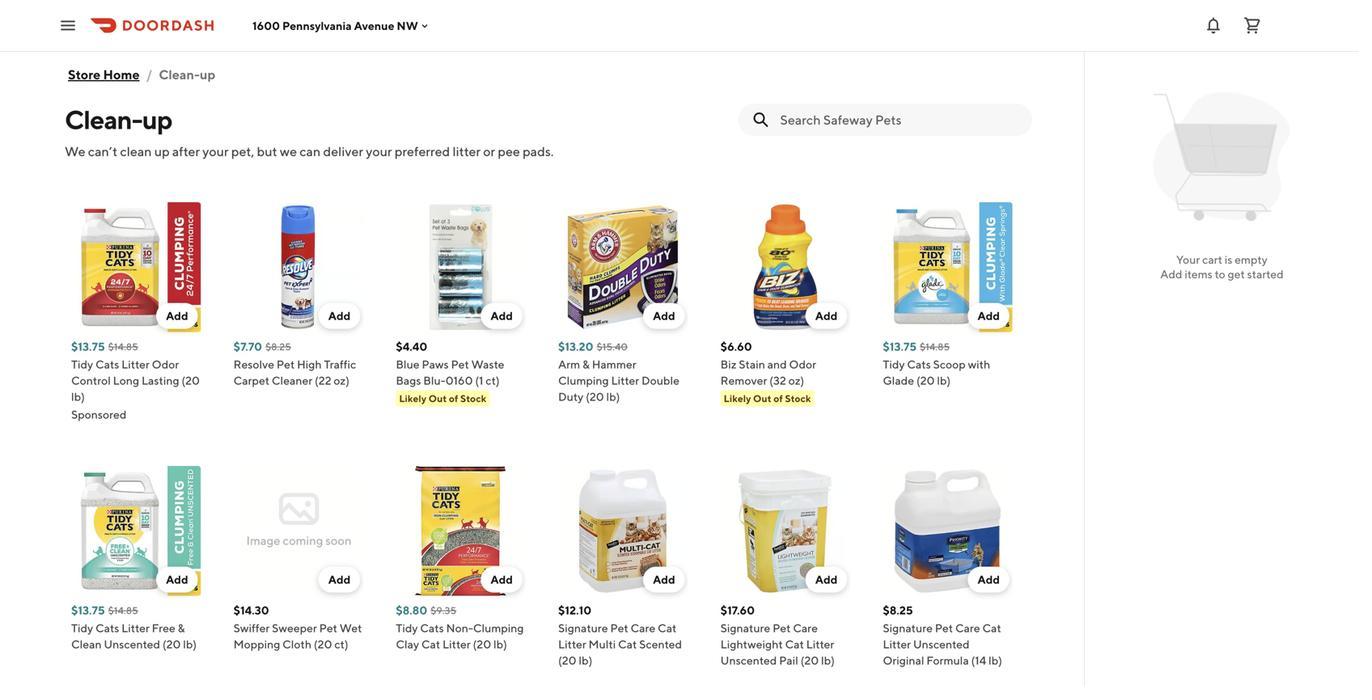 Task type: describe. For each thing, give the bounding box(es) containing it.
sweeper
[[272, 622, 317, 635]]

pads.
[[523, 144, 554, 159]]

with
[[968, 358, 991, 371]]

$13.75 $14.85 tidy cats litter free & clean unscented (20 lb)
[[71, 604, 197, 651]]

nw
[[397, 19, 418, 32]]

signature pet care lightweight cat litter unscented pail (20 lb) image
[[721, 466, 851, 596]]

home
[[103, 67, 140, 82]]

arm & hammer clumping litter double duty (20 lb) image
[[558, 202, 688, 332]]

$17.60 signature pet care lightweight cat litter unscented pail (20 lb)
[[721, 604, 835, 667]]

$7.70 $8.25 resolve pet high traffic carpet cleaner (22 oz)
[[234, 340, 356, 387]]

free
[[152, 622, 175, 635]]

clumping for non-
[[473, 622, 524, 635]]

biz stain and odor remover (32 oz) image
[[721, 202, 851, 332]]

of inside $6.60 biz stain and odor remover (32 oz) likely out of stock
[[774, 393, 783, 404]]

remover
[[721, 374, 768, 387]]

deliver
[[323, 144, 363, 159]]

swiffer sweeper pet wet mopping cloth (20 ct) image
[[234, 466, 364, 596]]

ct) inside $14.30 swiffer sweeper pet wet mopping cloth (20 ct)
[[335, 638, 349, 651]]

pet inside $8.25 signature pet care cat litter unscented original formula (14 lb)
[[935, 622, 953, 635]]

duty
[[558, 390, 584, 404]]

cart
[[1203, 253, 1223, 266]]

(20 for $8.80 $9.35 tidy cats non-clumping clay cat litter (20 lb)
[[473, 638, 491, 651]]

oz) inside $6.60 biz stain and odor remover (32 oz) likely out of stock
[[789, 374, 805, 387]]

pet inside $7.70 $8.25 resolve pet high traffic carpet cleaner (22 oz)
[[277, 358, 295, 371]]

stain
[[739, 358, 765, 371]]

preferred
[[395, 144, 450, 159]]

hammer
[[592, 358, 637, 371]]

odor inside $13.75 $14.85 tidy cats litter odor control long lasting (20 lb) sponsored
[[152, 358, 179, 371]]

cat up scented
[[658, 622, 677, 635]]

of inside $4.40 blue paws pet waste bags blu-0160 (1 ct) likely out of stock
[[449, 393, 458, 404]]

cat inside "$8.80 $9.35 tidy cats non-clumping clay cat litter (20 lb)"
[[422, 638, 440, 651]]

$14.85 for clean
[[108, 605, 138, 616]]

blue paws pet waste bags blu-0160 (1 ct) image
[[396, 202, 526, 332]]

your cart is empty add items to get started
[[1161, 253, 1284, 281]]

$13.75 for clean
[[71, 604, 105, 617]]

cats for clean
[[95, 622, 119, 635]]

mopping
[[234, 638, 280, 651]]

add inside your cart is empty add items to get started
[[1161, 267, 1183, 281]]

litter inside "$8.80 $9.35 tidy cats non-clumping clay cat litter (20 lb)"
[[443, 638, 471, 651]]

tidy cats scoop with glade (20 lb) image
[[883, 202, 1013, 332]]

pennsylvania
[[282, 19, 352, 32]]

$4.40
[[396, 340, 428, 353]]

non-
[[446, 622, 473, 635]]

multi
[[589, 638, 616, 651]]

biz
[[721, 358, 737, 371]]

clean
[[120, 144, 152, 159]]

cat inside $17.60 signature pet care lightweight cat litter unscented pail (20 lb)
[[785, 638, 804, 651]]

tidy for clean
[[71, 622, 93, 635]]

$8.25 signature pet care cat litter unscented original formula (14 lb)
[[883, 604, 1003, 667]]

lasting
[[142, 374, 179, 387]]

tidy for long
[[71, 358, 93, 371]]

pet inside $17.60 signature pet care lightweight cat litter unscented pail (20 lb)
[[773, 622, 791, 635]]

lb) for tidy cats litter free & clean unscented (20 lb)
[[183, 638, 197, 651]]

scented
[[639, 638, 682, 651]]

(20 inside $13.75 $14.85 tidy cats scoop with glade (20 lb)
[[917, 374, 935, 387]]

sponsored
[[71, 408, 127, 421]]

started
[[1248, 267, 1284, 281]]

pet inside $4.40 blue paws pet waste bags blu-0160 (1 ct) likely out of stock
[[451, 358, 469, 371]]

$13.75 $14.85 tidy cats scoop with glade (20 lb)
[[883, 340, 991, 387]]

get
[[1228, 267, 1245, 281]]

$7.70
[[234, 340, 262, 353]]

pail
[[779, 654, 799, 667]]

1600
[[253, 19, 280, 32]]

litter inside $17.60 signature pet care lightweight cat litter unscented pail (20 lb)
[[807, 638, 835, 651]]

likely inside $4.40 blue paws pet waste bags blu-0160 (1 ct) likely out of stock
[[399, 393, 427, 404]]

stock inside $6.60 biz stain and odor remover (32 oz) likely out of stock
[[785, 393, 811, 404]]

cats for cat
[[420, 622, 444, 635]]

is
[[1225, 253, 1233, 266]]

lb) for arm & hammer clumping litter double duty (20 lb)
[[607, 390, 620, 404]]

$8.25 inside $8.25 signature pet care cat litter unscented original formula (14 lb)
[[883, 604, 913, 617]]

blue
[[396, 358, 420, 371]]

(14
[[972, 654, 987, 667]]

formula
[[927, 654, 969, 667]]

can't
[[88, 144, 118, 159]]

clumping for hammer
[[558, 374, 609, 387]]

long
[[113, 374, 139, 387]]

bags
[[396, 374, 421, 387]]

to
[[1215, 267, 1226, 281]]

your
[[1177, 253, 1201, 266]]

lightweight
[[721, 638, 783, 651]]

pet inside $14.30 swiffer sweeper pet wet mopping cloth (20 ct)
[[319, 622, 337, 635]]

paws
[[422, 358, 449, 371]]

items
[[1185, 267, 1213, 281]]

(20 for $12.10 signature pet care cat litter multi cat scented (20 lb)
[[558, 654, 577, 667]]

0160
[[446, 374, 473, 387]]

add for tidy cats litter odor control long lasting (20 lb)
[[166, 309, 188, 323]]

$13.20 $15.40 arm & hammer clumping litter double duty (20 lb)
[[558, 340, 680, 404]]

resolve
[[234, 358, 274, 371]]

arm
[[558, 358, 580, 371]]

(20 for $13.75 $14.85 tidy cats litter odor control long lasting (20 lb) sponsored
[[182, 374, 200, 387]]

litter
[[453, 144, 481, 159]]

$14.85 for (20
[[920, 341, 950, 353]]

but
[[257, 144, 277, 159]]

2 your from the left
[[366, 144, 392, 159]]

$12.10
[[558, 604, 592, 617]]

litter inside $12.10 signature pet care cat litter multi cat scented (20 lb)
[[558, 638, 587, 651]]

$6.60
[[721, 340, 752, 353]]

pet,
[[231, 144, 254, 159]]

1600 pennsylvania avenue nw
[[253, 19, 418, 32]]

$8.80 $9.35 tidy cats non-clumping clay cat litter (20 lb)
[[396, 604, 524, 651]]

add for biz stain and odor remover (32 oz)
[[816, 309, 838, 323]]

add for tidy cats non-clumping clay cat litter (20 lb)
[[491, 573, 513, 586]]

open menu image
[[58, 16, 78, 35]]

/
[[146, 67, 152, 82]]

signature pet care cat litter unscented original formula (14 lb) image
[[883, 466, 1013, 596]]

ct) inside $4.40 blue paws pet waste bags blu-0160 (1 ct) likely out of stock
[[486, 374, 500, 387]]

$14.30 swiffer sweeper pet wet mopping cloth (20 ct)
[[234, 604, 362, 651]]

(32
[[770, 374, 787, 387]]

high
[[297, 358, 322, 371]]

glade
[[883, 374, 915, 387]]

store
[[68, 67, 101, 82]]

unscented inside "$13.75 $14.85 tidy cats litter free & clean unscented (20 lb)"
[[104, 638, 160, 651]]

$4.40 blue paws pet waste bags blu-0160 (1 ct) likely out of stock
[[396, 340, 505, 404]]

add for arm & hammer clumping litter double duty (20 lb)
[[653, 309, 676, 323]]

avenue
[[354, 19, 395, 32]]

litter inside $8.25 signature pet care cat litter unscented original formula (14 lb)
[[883, 638, 911, 651]]

blu-
[[424, 374, 446, 387]]

we
[[65, 144, 85, 159]]

(1
[[475, 374, 484, 387]]

add for resolve pet high traffic carpet cleaner (22 oz)
[[328, 309, 351, 323]]

can
[[300, 144, 321, 159]]



Task type: vqa. For each thing, say whether or not it's contained in the screenshot.
Hittin' Snooze Melt - Combo's the -
no



Task type: locate. For each thing, give the bounding box(es) containing it.
oz)
[[334, 374, 350, 387], [789, 374, 805, 387]]

add up waste
[[491, 309, 513, 323]]

3 signature from the left
[[883, 622, 933, 635]]

(20 down $12.10
[[558, 654, 577, 667]]

$13.75 up glade
[[883, 340, 917, 353]]

(20 inside the $13.20 $15.40 arm & hammer clumping litter double duty (20 lb)
[[586, 390, 604, 404]]

cleaner
[[272, 374, 313, 387]]

1 vertical spatial &
[[178, 622, 185, 635]]

1 odor from the left
[[152, 358, 179, 371]]

2 signature from the left
[[721, 622, 771, 635]]

(20 inside "$13.75 $14.85 tidy cats litter free & clean unscented (20 lb)"
[[163, 638, 181, 651]]

0 horizontal spatial &
[[178, 622, 185, 635]]

lb) for tidy cats non-clumping clay cat litter (20 lb)
[[494, 638, 507, 651]]

signature pet care cat litter multi cat scented (20 lb) image
[[558, 466, 688, 596]]

1 of from the left
[[449, 393, 458, 404]]

(20 down free
[[163, 638, 181, 651]]

(20 right lasting
[[182, 374, 200, 387]]

cat right 'multi'
[[618, 638, 637, 651]]

out inside $6.60 biz stain and odor remover (32 oz) likely out of stock
[[754, 393, 772, 404]]

1 horizontal spatial clumping
[[558, 374, 609, 387]]

signature for $8.25
[[883, 622, 933, 635]]

pet up formula
[[935, 622, 953, 635]]

of down (32
[[774, 393, 783, 404]]

litter left 'multi'
[[558, 638, 587, 651]]

oz) right (32
[[789, 374, 805, 387]]

$13.75 up clean
[[71, 604, 105, 617]]

your left pet,
[[203, 144, 229, 159]]

signature down $12.10
[[558, 622, 608, 635]]

litter inside the $13.20 $15.40 arm & hammer clumping litter double duty (20 lb)
[[611, 374, 640, 387]]

odor inside $6.60 biz stain and odor remover (32 oz) likely out of stock
[[789, 358, 817, 371]]

1 horizontal spatial oz)
[[789, 374, 805, 387]]

after
[[172, 144, 200, 159]]

clumping
[[558, 374, 609, 387], [473, 622, 524, 635]]

signature
[[558, 622, 608, 635], [721, 622, 771, 635], [883, 622, 933, 635]]

(20 inside $17.60 signature pet care lightweight cat litter unscented pail (20 lb)
[[801, 654, 819, 667]]

2 stock from the left
[[785, 393, 811, 404]]

signature inside $12.10 signature pet care cat litter multi cat scented (20 lb)
[[558, 622, 608, 635]]

and
[[768, 358, 787, 371]]

0 horizontal spatial clumping
[[473, 622, 524, 635]]

litter down the hammer
[[611, 374, 640, 387]]

pet up 'multi'
[[611, 622, 629, 635]]

unscented up formula
[[914, 638, 970, 651]]

(22
[[315, 374, 332, 387]]

1 oz) from the left
[[334, 374, 350, 387]]

odor
[[152, 358, 179, 371], [789, 358, 817, 371]]

likely down the remover
[[724, 393, 751, 404]]

lb) inside $8.25 signature pet care cat litter unscented original formula (14 lb)
[[989, 654, 1003, 667]]

add down your
[[1161, 267, 1183, 281]]

1 horizontal spatial care
[[793, 622, 818, 635]]

add for swiffer sweeper pet wet mopping cloth (20 ct)
[[328, 573, 351, 586]]

$14.85 inside $13.75 $14.85 tidy cats litter odor control long lasting (20 lb) sponsored
[[108, 341, 138, 353]]

cat inside $8.25 signature pet care cat litter unscented original formula (14 lb)
[[983, 622, 1002, 635]]

2 out from the left
[[754, 393, 772, 404]]

1 vertical spatial clean-
[[65, 104, 142, 135]]

scoop
[[934, 358, 966, 371]]

(20 inside $14.30 swiffer sweeper pet wet mopping cloth (20 ct)
[[314, 638, 332, 651]]

0 horizontal spatial unscented
[[104, 638, 160, 651]]

(20 right pail
[[801, 654, 819, 667]]

1 out from the left
[[429, 393, 447, 404]]

care
[[631, 622, 656, 635], [793, 622, 818, 635], [956, 622, 981, 635]]

0 vertical spatial $8.25
[[266, 341, 291, 353]]

lb) inside $13.75 $14.85 tidy cats scoop with glade (20 lb)
[[937, 374, 951, 387]]

tidy cats litter odor control long lasting (20 lb) image
[[71, 202, 201, 332]]

ct) right (1
[[486, 374, 500, 387]]

of
[[449, 393, 458, 404], [774, 393, 783, 404]]

swiffer
[[234, 622, 270, 635]]

stock inside $4.40 blue paws pet waste bags blu-0160 (1 ct) likely out of stock
[[461, 393, 487, 404]]

(20 right duty
[[586, 390, 604, 404]]

your
[[203, 144, 229, 159], [366, 144, 392, 159]]

up left after on the top left of the page
[[154, 144, 170, 159]]

1 stock from the left
[[461, 393, 487, 404]]

1 horizontal spatial clean-
[[159, 67, 200, 82]]

$9.35
[[431, 605, 457, 616]]

pet up cleaner
[[277, 358, 295, 371]]

double
[[642, 374, 680, 387]]

lb) for signature pet care lightweight cat litter unscented pail (20 lb)
[[821, 654, 835, 667]]

clean- right /
[[159, 67, 200, 82]]

lb) for signature pet care cat litter multi cat scented (20 lb)
[[579, 654, 593, 667]]

add up "$8.80 $9.35 tidy cats non-clumping clay cat litter (20 lb)"
[[491, 573, 513, 586]]

or
[[483, 144, 495, 159]]

clean
[[71, 638, 102, 651]]

wet
[[340, 622, 362, 635]]

store home link
[[68, 58, 140, 91]]

(20 inside "$8.80 $9.35 tidy cats non-clumping clay cat litter (20 lb)"
[[473, 638, 491, 651]]

add for tidy cats scoop with glade (20 lb)
[[978, 309, 1000, 323]]

waste
[[471, 358, 505, 371]]

0 horizontal spatial likely
[[399, 393, 427, 404]]

cats up control
[[95, 358, 119, 371]]

0 horizontal spatial care
[[631, 622, 656, 635]]

(20 inside $13.75 $14.85 tidy cats litter odor control long lasting (20 lb) sponsored
[[182, 374, 200, 387]]

$13.75 for long
[[71, 340, 105, 353]]

tidy inside "$8.80 $9.35 tidy cats non-clumping clay cat litter (20 lb)"
[[396, 622, 418, 635]]

signature for $12.10
[[558, 622, 608, 635]]

tidy up "clay"
[[396, 622, 418, 635]]

cats inside $13.75 $14.85 tidy cats scoop with glade (20 lb)
[[907, 358, 931, 371]]

tidy
[[71, 358, 93, 371], [883, 358, 905, 371], [71, 622, 93, 635], [396, 622, 418, 635]]

(20 right glade
[[917, 374, 935, 387]]

1 vertical spatial up
[[142, 104, 172, 135]]

signature inside $8.25 signature pet care cat litter unscented original formula (14 lb)
[[883, 622, 933, 635]]

clumping inside the $13.20 $15.40 arm & hammer clumping litter double duty (20 lb)
[[558, 374, 609, 387]]

0 horizontal spatial out
[[429, 393, 447, 404]]

1 horizontal spatial &
[[583, 358, 590, 371]]

0 vertical spatial up
[[200, 67, 216, 82]]

tidy cats litter free & clean unscented (20 lb) image
[[71, 466, 201, 596]]

1 horizontal spatial stock
[[785, 393, 811, 404]]

cats inside "$13.75 $14.85 tidy cats litter free & clean unscented (20 lb)"
[[95, 622, 119, 635]]

0 horizontal spatial $8.25
[[266, 341, 291, 353]]

cats down $9.35
[[420, 622, 444, 635]]

2 likely from the left
[[724, 393, 751, 404]]

0 horizontal spatial ct)
[[335, 638, 349, 651]]

0 horizontal spatial signature
[[558, 622, 608, 635]]

$14.85 inside "$13.75 $14.85 tidy cats litter free & clean unscented (20 lb)"
[[108, 605, 138, 616]]

& inside "$13.75 $14.85 tidy cats litter free & clean unscented (20 lb)"
[[178, 622, 185, 635]]

clean-up
[[65, 104, 172, 135]]

care for unscented
[[956, 622, 981, 635]]

1 horizontal spatial signature
[[721, 622, 771, 635]]

stock down (32
[[785, 393, 811, 404]]

0 horizontal spatial stock
[[461, 393, 487, 404]]

cat up pail
[[785, 638, 804, 651]]

add for tidy cats litter free & clean unscented (20 lb)
[[166, 573, 188, 586]]

out down blu-
[[429, 393, 447, 404]]

oz) down traffic
[[334, 374, 350, 387]]

care up (14
[[956, 622, 981, 635]]

litter left free
[[122, 622, 150, 635]]

(20 right cloth at bottom left
[[314, 638, 332, 651]]

odor up lasting
[[152, 358, 179, 371]]

$13.75 up control
[[71, 340, 105, 353]]

store home / clean-up
[[68, 67, 216, 82]]

clean-
[[159, 67, 200, 82], [65, 104, 142, 135]]

litter down non-
[[443, 638, 471, 651]]

$8.25
[[266, 341, 291, 353], [883, 604, 913, 617]]

add up traffic
[[328, 309, 351, 323]]

pee
[[498, 144, 520, 159]]

odor right and
[[789, 358, 817, 371]]

1 your from the left
[[203, 144, 229, 159]]

add for blue paws pet waste bags blu-0160 (1 ct)
[[491, 309, 513, 323]]

lb) for signature pet care cat litter unscented original formula (14 lb)
[[989, 654, 1003, 667]]

tidy up clean
[[71, 622, 93, 635]]

empty retail cart image
[[1146, 81, 1299, 233]]

$8.25 up resolve
[[266, 341, 291, 353]]

1 vertical spatial clumping
[[473, 622, 524, 635]]

1 likely from the left
[[399, 393, 427, 404]]

clay
[[396, 638, 419, 651]]

control
[[71, 374, 111, 387]]

cat up (14
[[983, 622, 1002, 635]]

lb) inside "$8.80 $9.35 tidy cats non-clumping clay cat litter (20 lb)"
[[494, 638, 507, 651]]

of down 0160
[[449, 393, 458, 404]]

1600 pennsylvania avenue nw button
[[253, 19, 431, 32]]

add up with
[[978, 309, 1000, 323]]

& inside the $13.20 $15.40 arm & hammer clumping litter double duty (20 lb)
[[583, 358, 590, 371]]

add for signature pet care cat litter multi cat scented (20 lb)
[[653, 573, 676, 586]]

pet up 0160
[[451, 358, 469, 371]]

empty
[[1235, 253, 1268, 266]]

up
[[200, 67, 216, 82], [142, 104, 172, 135], [154, 144, 170, 159]]

1 horizontal spatial unscented
[[721, 654, 777, 667]]

litter inside "$13.75 $14.85 tidy cats litter free & clean unscented (20 lb)"
[[122, 622, 150, 635]]

pet left wet at the left of the page
[[319, 622, 337, 635]]

1 horizontal spatial your
[[366, 144, 392, 159]]

cats
[[95, 358, 119, 371], [907, 358, 931, 371], [95, 622, 119, 635], [420, 622, 444, 635]]

stock
[[461, 393, 487, 404], [785, 393, 811, 404]]

add up free
[[166, 573, 188, 586]]

tidy up control
[[71, 358, 93, 371]]

$14.85 inside $13.75 $14.85 tidy cats scoop with glade (20 lb)
[[920, 341, 950, 353]]

cats up clean
[[95, 622, 119, 635]]

$15.40
[[597, 341, 628, 353]]

unscented down free
[[104, 638, 160, 651]]

$8.25 up original
[[883, 604, 913, 617]]

resolve pet high traffic carpet cleaner (22 oz) image
[[234, 202, 364, 332]]

up up clean
[[142, 104, 172, 135]]

$8.80
[[396, 604, 428, 617]]

care for multi
[[631, 622, 656, 635]]

Search Safeway Pets search field
[[781, 111, 1020, 129]]

1 horizontal spatial of
[[774, 393, 783, 404]]

2 horizontal spatial signature
[[883, 622, 933, 635]]

litter inside $13.75 $14.85 tidy cats litter odor control long lasting (20 lb) sponsored
[[122, 358, 150, 371]]

cats for long
[[95, 358, 119, 371]]

2 vertical spatial up
[[154, 144, 170, 159]]

care up scented
[[631, 622, 656, 635]]

tidy for cat
[[396, 622, 418, 635]]

3 care from the left
[[956, 622, 981, 635]]

0 horizontal spatial odor
[[152, 358, 179, 371]]

(20 for $13.20 $15.40 arm & hammer clumping litter double duty (20 lb)
[[586, 390, 604, 404]]

signature up original
[[883, 622, 933, 635]]

cat right "clay"
[[422, 638, 440, 651]]

add up wet at the left of the page
[[328, 573, 351, 586]]

litter up long
[[122, 358, 150, 371]]

0 horizontal spatial oz)
[[334, 374, 350, 387]]

(20 inside $12.10 signature pet care cat litter multi cat scented (20 lb)
[[558, 654, 577, 667]]

$13.75 inside $13.75 $14.85 tidy cats scoop with glade (20 lb)
[[883, 340, 917, 353]]

add up scented
[[653, 573, 676, 586]]

pet up pail
[[773, 622, 791, 635]]

care up pail
[[793, 622, 818, 635]]

cats inside $13.75 $14.85 tidy cats litter odor control long lasting (20 lb) sponsored
[[95, 358, 119, 371]]

1 horizontal spatial $8.25
[[883, 604, 913, 617]]

2 odor from the left
[[789, 358, 817, 371]]

$8.25 inside $7.70 $8.25 resolve pet high traffic carpet cleaner (22 oz)
[[266, 341, 291, 353]]

$12.10 signature pet care cat litter multi cat scented (20 lb)
[[558, 604, 682, 667]]

notification bell image
[[1204, 16, 1224, 35]]

pet inside $12.10 signature pet care cat litter multi cat scented (20 lb)
[[611, 622, 629, 635]]

signature up lightweight
[[721, 622, 771, 635]]

care inside $17.60 signature pet care lightweight cat litter unscented pail (20 lb)
[[793, 622, 818, 635]]

$14.85 for long
[[108, 341, 138, 353]]

$14.85 up long
[[108, 341, 138, 353]]

original
[[883, 654, 925, 667]]

$13.75 $14.85 tidy cats litter odor control long lasting (20 lb) sponsored
[[71, 340, 200, 421]]

litter
[[122, 358, 150, 371], [611, 374, 640, 387], [122, 622, 150, 635], [443, 638, 471, 651], [558, 638, 587, 651], [807, 638, 835, 651], [883, 638, 911, 651]]

1 vertical spatial $8.25
[[883, 604, 913, 617]]

(20
[[182, 374, 200, 387], [917, 374, 935, 387], [586, 390, 604, 404], [163, 638, 181, 651], [314, 638, 332, 651], [473, 638, 491, 651], [558, 654, 577, 667], [801, 654, 819, 667]]

$6.60 biz stain and odor remover (32 oz) likely out of stock
[[721, 340, 817, 404]]

add
[[1161, 267, 1183, 281], [166, 309, 188, 323], [328, 309, 351, 323], [491, 309, 513, 323], [653, 309, 676, 323], [816, 309, 838, 323], [978, 309, 1000, 323], [166, 573, 188, 586], [328, 573, 351, 586], [491, 573, 513, 586], [653, 573, 676, 586], [816, 573, 838, 586], [978, 573, 1000, 586]]

1 horizontal spatial odor
[[789, 358, 817, 371]]

unscented inside $17.60 signature pet care lightweight cat litter unscented pail (20 lb)
[[721, 654, 777, 667]]

carpet
[[234, 374, 270, 387]]

add up double
[[653, 309, 676, 323]]

$13.20
[[558, 340, 594, 353]]

we can't clean up after your pet, but we can deliver your preferred litter or pee pads.
[[65, 144, 554, 159]]

lb) inside $13.75 $14.85 tidy cats litter odor control long lasting (20 lb) sponsored
[[71, 390, 85, 404]]

lb) inside "$13.75 $14.85 tidy cats litter free & clean unscented (20 lb)"
[[183, 638, 197, 651]]

& right free
[[178, 622, 185, 635]]

2 care from the left
[[793, 622, 818, 635]]

1 horizontal spatial likely
[[724, 393, 751, 404]]

care for litter
[[793, 622, 818, 635]]

$13.75 inside $13.75 $14.85 tidy cats litter odor control long lasting (20 lb) sponsored
[[71, 340, 105, 353]]

2 horizontal spatial care
[[956, 622, 981, 635]]

stock down (1
[[461, 393, 487, 404]]

0 vertical spatial ct)
[[486, 374, 500, 387]]

$17.60
[[721, 604, 755, 617]]

add up $8.25 signature pet care cat litter unscented original formula (14 lb)
[[978, 573, 1000, 586]]

out inside $4.40 blue paws pet waste bags blu-0160 (1 ct) likely out of stock
[[429, 393, 447, 404]]

litter right lightweight
[[807, 638, 835, 651]]

tidy inside $13.75 $14.85 tidy cats scoop with glade (20 lb)
[[883, 358, 905, 371]]

add for signature pet care lightweight cat litter unscented pail (20 lb)
[[816, 573, 838, 586]]

0 vertical spatial clumping
[[558, 374, 609, 387]]

0 vertical spatial &
[[583, 358, 590, 371]]

1 care from the left
[[631, 622, 656, 635]]

ct) down wet at the left of the page
[[335, 638, 349, 651]]

tidy cats non-clumping clay cat litter (20 lb) image
[[396, 466, 526, 596]]

likely down bags
[[399, 393, 427, 404]]

(20 for $13.75 $14.85 tidy cats litter free & clean unscented (20 lb)
[[163, 638, 181, 651]]

lb) inside the $13.20 $15.40 arm & hammer clumping litter double duty (20 lb)
[[607, 390, 620, 404]]

add up lasting
[[166, 309, 188, 323]]

add up $6.60 biz stain and odor remover (32 oz) likely out of stock
[[816, 309, 838, 323]]

$13.75 inside "$13.75 $14.85 tidy cats litter free & clean unscented (20 lb)"
[[71, 604, 105, 617]]

$14.85 down the 'tidy cats litter free & clean unscented (20 lb)' image on the left bottom
[[108, 605, 138, 616]]

1 horizontal spatial out
[[754, 393, 772, 404]]

0 vertical spatial clean-
[[159, 67, 200, 82]]

0 items, open order cart image
[[1243, 16, 1263, 35]]

0 horizontal spatial your
[[203, 144, 229, 159]]

cloth
[[283, 638, 312, 651]]

$14.85
[[108, 341, 138, 353], [920, 341, 950, 353], [108, 605, 138, 616]]

(20 for $17.60 signature pet care lightweight cat litter unscented pail (20 lb)
[[801, 654, 819, 667]]

unscented inside $8.25 signature pet care cat litter unscented original formula (14 lb)
[[914, 638, 970, 651]]

tidy for (20
[[883, 358, 905, 371]]

add button
[[156, 303, 198, 329], [156, 303, 198, 329], [319, 303, 360, 329], [319, 303, 360, 329], [481, 303, 523, 329], [481, 303, 523, 329], [643, 303, 685, 329], [643, 303, 685, 329], [806, 303, 848, 329], [806, 303, 848, 329], [968, 303, 1010, 329], [968, 303, 1010, 329], [156, 567, 198, 593], [156, 567, 198, 593], [319, 567, 360, 593], [319, 567, 360, 593], [481, 567, 523, 593], [481, 567, 523, 593], [643, 567, 685, 593], [643, 567, 685, 593], [806, 567, 848, 593], [806, 567, 848, 593], [968, 567, 1010, 593], [968, 567, 1010, 593]]

1 signature from the left
[[558, 622, 608, 635]]

clean- up can't
[[65, 104, 142, 135]]

2 oz) from the left
[[789, 374, 805, 387]]

(20 down non-
[[473, 638, 491, 651]]

1 vertical spatial ct)
[[335, 638, 349, 651]]

up right /
[[200, 67, 216, 82]]

signature inside $17.60 signature pet care lightweight cat litter unscented pail (20 lb)
[[721, 622, 771, 635]]

$13.75
[[71, 340, 105, 353], [883, 340, 917, 353], [71, 604, 105, 617]]

pet
[[277, 358, 295, 371], [451, 358, 469, 371], [319, 622, 337, 635], [611, 622, 629, 635], [773, 622, 791, 635], [935, 622, 953, 635]]

$14.30
[[234, 604, 269, 617]]

cats inside "$8.80 $9.35 tidy cats non-clumping clay cat litter (20 lb)"
[[420, 622, 444, 635]]

out down (32
[[754, 393, 772, 404]]

add for signature pet care cat litter unscented original formula (14 lb)
[[978, 573, 1000, 586]]

oz) inside $7.70 $8.25 resolve pet high traffic carpet cleaner (22 oz)
[[334, 374, 350, 387]]

tidy up glade
[[883, 358, 905, 371]]

& right arm
[[583, 358, 590, 371]]

2 of from the left
[[774, 393, 783, 404]]

we
[[280, 144, 297, 159]]

likely
[[399, 393, 427, 404], [724, 393, 751, 404]]

2 horizontal spatial unscented
[[914, 638, 970, 651]]

$13.75 for (20
[[883, 340, 917, 353]]

$14.85 up scoop
[[920, 341, 950, 353]]

&
[[583, 358, 590, 371], [178, 622, 185, 635]]

lb) inside $17.60 signature pet care lightweight cat litter unscented pail (20 lb)
[[821, 654, 835, 667]]

0 horizontal spatial clean-
[[65, 104, 142, 135]]

unscented down lightweight
[[721, 654, 777, 667]]

cats up glade
[[907, 358, 931, 371]]

cats for (20
[[907, 358, 931, 371]]

litter up original
[[883, 638, 911, 651]]

1 horizontal spatial ct)
[[486, 374, 500, 387]]

your right the deliver
[[366, 144, 392, 159]]

0 horizontal spatial of
[[449, 393, 458, 404]]

ct)
[[486, 374, 500, 387], [335, 638, 349, 651]]

lb) inside $12.10 signature pet care cat litter multi cat scented (20 lb)
[[579, 654, 593, 667]]

tidy inside $13.75 $14.85 tidy cats litter odor control long lasting (20 lb) sponsored
[[71, 358, 93, 371]]

traffic
[[324, 358, 356, 371]]

care inside $12.10 signature pet care cat litter multi cat scented (20 lb)
[[631, 622, 656, 635]]

care inside $8.25 signature pet care cat litter unscented original formula (14 lb)
[[956, 622, 981, 635]]

likely inside $6.60 biz stain and odor remover (32 oz) likely out of stock
[[724, 393, 751, 404]]

tidy inside "$13.75 $14.85 tidy cats litter free & clean unscented (20 lb)"
[[71, 622, 93, 635]]

add up $17.60 signature pet care lightweight cat litter unscented pail (20 lb)
[[816, 573, 838, 586]]

clumping inside "$8.80 $9.35 tidy cats non-clumping clay cat litter (20 lb)"
[[473, 622, 524, 635]]

signature for $17.60
[[721, 622, 771, 635]]

lb)
[[937, 374, 951, 387], [71, 390, 85, 404], [607, 390, 620, 404], [183, 638, 197, 651], [494, 638, 507, 651], [579, 654, 593, 667], [821, 654, 835, 667], [989, 654, 1003, 667]]



